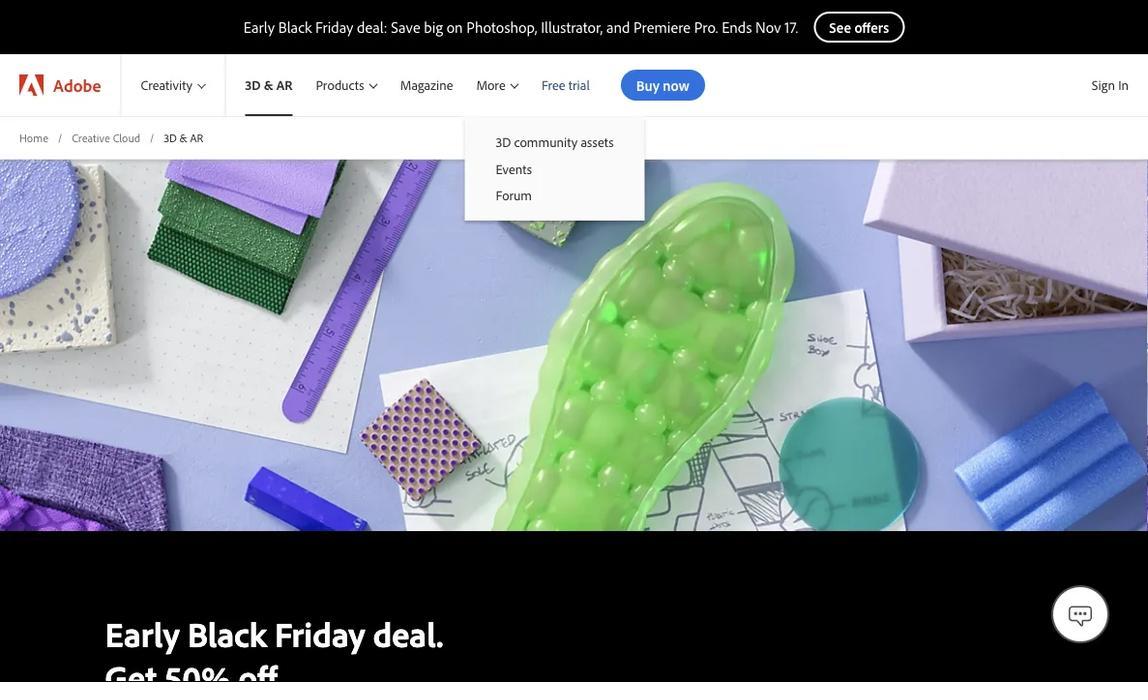 Task type: locate. For each thing, give the bounding box(es) containing it.
3d right cloud
[[164, 130, 177, 145]]

early
[[243, 17, 275, 37], [105, 612, 180, 656]]

1 vertical spatial friday
[[275, 612, 365, 656]]

1 horizontal spatial ar
[[276, 77, 293, 94]]

2 horizontal spatial 3d
[[496, 134, 511, 150]]

3d right creativity popup button
[[245, 77, 261, 94]]

3d community assets
[[496, 134, 614, 150]]

1 vertical spatial ar
[[190, 130, 204, 145]]

black for early black friday deal: save big on photoshop, illustrator, and premiere pro. ends nov 17.
[[279, 17, 312, 37]]

3d up events
[[496, 134, 511, 150]]

1 horizontal spatial 3d & ar
[[245, 77, 293, 94]]

free trial
[[542, 77, 590, 94]]

more button
[[465, 54, 530, 116]]

3d & ar link
[[226, 54, 304, 116]]

friday left deal:
[[316, 17, 354, 37]]

on
[[447, 17, 463, 37]]

sign in
[[1092, 76, 1129, 93]]

cloud
[[113, 130, 140, 145]]

0 vertical spatial friday
[[316, 17, 354, 37]]

free trial link
[[530, 54, 602, 116]]

1 vertical spatial 3d & ar
[[164, 130, 204, 145]]

creative cloud link
[[72, 130, 140, 146]]

& down creativity popup button
[[180, 130, 187, 145]]

friday for deal:
[[316, 17, 354, 37]]

friday left deal.
[[275, 612, 365, 656]]

ar down creativity popup button
[[190, 130, 204, 145]]

1 vertical spatial &
[[180, 130, 187, 145]]

0 horizontal spatial 3d & ar
[[164, 130, 204, 145]]

group
[[465, 116, 645, 220]]

3d & ar down creativity popup button
[[164, 130, 204, 145]]

in
[[1119, 76, 1129, 93]]

ar left products
[[276, 77, 293, 94]]

3d
[[245, 77, 261, 94], [164, 130, 177, 145], [496, 134, 511, 150]]

sign in button
[[1088, 69, 1133, 102]]

& left products
[[264, 77, 273, 94]]

friday
[[316, 17, 354, 37], [275, 612, 365, 656]]

community
[[514, 134, 578, 150]]

0 vertical spatial ar
[[276, 77, 293, 94]]

&
[[264, 77, 273, 94], [180, 130, 187, 145]]

1 horizontal spatial early
[[243, 17, 275, 37]]

trial
[[569, 77, 590, 94]]

0 vertical spatial &
[[264, 77, 273, 94]]

products
[[316, 77, 364, 94]]

1 horizontal spatial &
[[264, 77, 273, 94]]

early black friday deal: save big on photoshop, illustrator, and premiere pro. ends nov 17.
[[243, 17, 799, 37]]

ar
[[276, 77, 293, 94], [190, 130, 204, 145]]

early for early black friday deal: save big on photoshop, illustrator, and premiere pro. ends nov 17.
[[243, 17, 275, 37]]

black
[[279, 17, 312, 37], [188, 612, 267, 656]]

0 vertical spatial early
[[243, 17, 275, 37]]

sign
[[1092, 76, 1116, 93]]

forum link
[[465, 182, 645, 209]]

events
[[496, 160, 532, 177]]

3d & ar
[[245, 77, 293, 94], [164, 130, 204, 145]]

1 vertical spatial early
[[105, 612, 180, 656]]

1 horizontal spatial 3d
[[245, 77, 261, 94]]

0 horizontal spatial early
[[105, 612, 180, 656]]

magazine link
[[389, 54, 465, 116]]

deal.
[[373, 612, 444, 656]]

1 vertical spatial black
[[188, 612, 267, 656]]

3d & ar left products
[[245, 77, 293, 94]]

creativity button
[[121, 54, 225, 116]]

0 horizontal spatial black
[[188, 612, 267, 656]]

pro.
[[695, 17, 718, 37]]

1 horizontal spatial black
[[279, 17, 312, 37]]

0 vertical spatial black
[[279, 17, 312, 37]]

0 vertical spatial 3d & ar
[[245, 77, 293, 94]]



Task type: describe. For each thing, give the bounding box(es) containing it.
illustrator,
[[541, 17, 603, 37]]

nov
[[756, 17, 781, 37]]

big
[[424, 17, 443, 37]]

products button
[[304, 54, 389, 116]]

premiere
[[634, 17, 691, 37]]

and
[[607, 17, 630, 37]]

deal:
[[357, 17, 388, 37]]

adobe
[[53, 74, 101, 96]]

photoshop,
[[467, 17, 538, 37]]

free
[[542, 77, 566, 94]]

early black friday deal.
[[105, 612, 444, 656]]

group containing 3d community assets
[[465, 116, 645, 220]]

3d & ar inside 3d & ar link
[[245, 77, 293, 94]]

0 horizontal spatial 3d
[[164, 130, 177, 145]]

events link
[[465, 155, 645, 182]]

3d community assets link
[[465, 129, 645, 155]]

creativity
[[141, 77, 193, 94]]

3d for magazine
[[245, 77, 261, 94]]

image image
[[0, 159, 1149, 531]]

friday for deal.
[[275, 612, 365, 656]]

ends
[[722, 17, 752, 37]]

black for early black friday deal.
[[188, 612, 267, 656]]

save
[[391, 17, 421, 37]]

forum
[[496, 187, 532, 204]]

home link
[[19, 130, 48, 146]]

early for early black friday deal.
[[105, 612, 180, 656]]

17.
[[785, 17, 799, 37]]

assets
[[581, 134, 614, 150]]

magazine
[[400, 77, 453, 94]]

adobe link
[[0, 54, 120, 116]]

3d for forum
[[496, 134, 511, 150]]

home
[[19, 130, 48, 145]]

creative cloud
[[72, 130, 140, 145]]

0 horizontal spatial &
[[180, 130, 187, 145]]

creative
[[72, 130, 110, 145]]

more
[[477, 77, 506, 94]]

0 horizontal spatial ar
[[190, 130, 204, 145]]



Task type: vqa. For each thing, say whether or not it's contained in the screenshot.
US$ to the left
no



